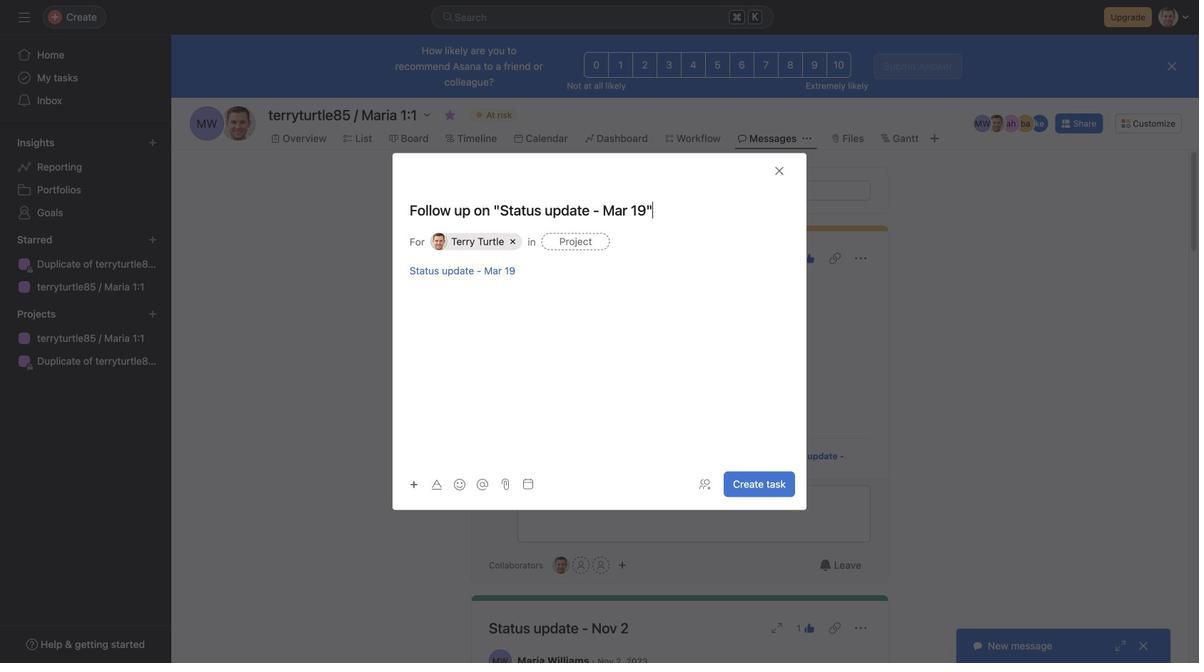 Task type: vqa. For each thing, say whether or not it's contained in the screenshot.
Add billing info button
no



Task type: describe. For each thing, give the bounding box(es) containing it.
insights element
[[0, 130, 171, 227]]

at mention image
[[477, 479, 488, 490]]

select due date image
[[523, 479, 534, 490]]

global element
[[0, 35, 171, 121]]

open user profile image
[[489, 485, 512, 508]]

projects element
[[0, 301, 171, 376]]

remove from starred image
[[444, 109, 456, 121]]

full screen image
[[771, 623, 783, 634]]

2 copy link image from the top
[[830, 623, 841, 634]]

dismiss image
[[1167, 61, 1178, 72]]

emoji image
[[454, 479, 465, 490]]

1 copy link image from the top
[[830, 253, 841, 264]]

Task name text field
[[393, 200, 807, 220]]

close image
[[1138, 640, 1149, 652]]



Task type: locate. For each thing, give the bounding box(es) containing it.
formatting image
[[431, 479, 443, 490]]

copy link image right 1 like. you liked this task image
[[830, 623, 841, 634]]

None radio
[[584, 52, 609, 78], [608, 52, 633, 78], [633, 52, 658, 78], [681, 52, 706, 78], [754, 52, 779, 78], [802, 52, 827, 78], [827, 52, 851, 78], [584, 52, 609, 78], [608, 52, 633, 78], [633, 52, 658, 78], [681, 52, 706, 78], [754, 52, 779, 78], [802, 52, 827, 78], [827, 52, 851, 78]]

attach a file or paste an image image
[[500, 479, 511, 490]]

0 vertical spatial copy link image
[[830, 253, 841, 264]]

1 vertical spatial copy link image
[[830, 623, 841, 634]]

toolbar
[[404, 474, 495, 495]]

copy link image
[[830, 253, 841, 264], [830, 623, 841, 634]]

add followers image
[[700, 479, 711, 490]]

add or remove collaborators image
[[618, 561, 627, 570]]

1 like. you liked this task image
[[804, 623, 815, 634]]

hide sidebar image
[[19, 11, 30, 23]]

close this dialog image
[[774, 165, 785, 177]]

copy link image right 1 like. you liked this task icon
[[830, 253, 841, 264]]

add or remove collaborators image
[[553, 557, 570, 574]]

starred element
[[0, 227, 171, 301]]

1 like. you liked this task image
[[804, 253, 815, 264]]

None radio
[[657, 52, 682, 78], [705, 52, 730, 78], [730, 52, 755, 78], [778, 52, 803, 78], [657, 52, 682, 78], [705, 52, 730, 78], [730, 52, 755, 78], [778, 52, 803, 78]]

option group
[[584, 52, 851, 78]]

expand new message image
[[1115, 640, 1127, 652]]



